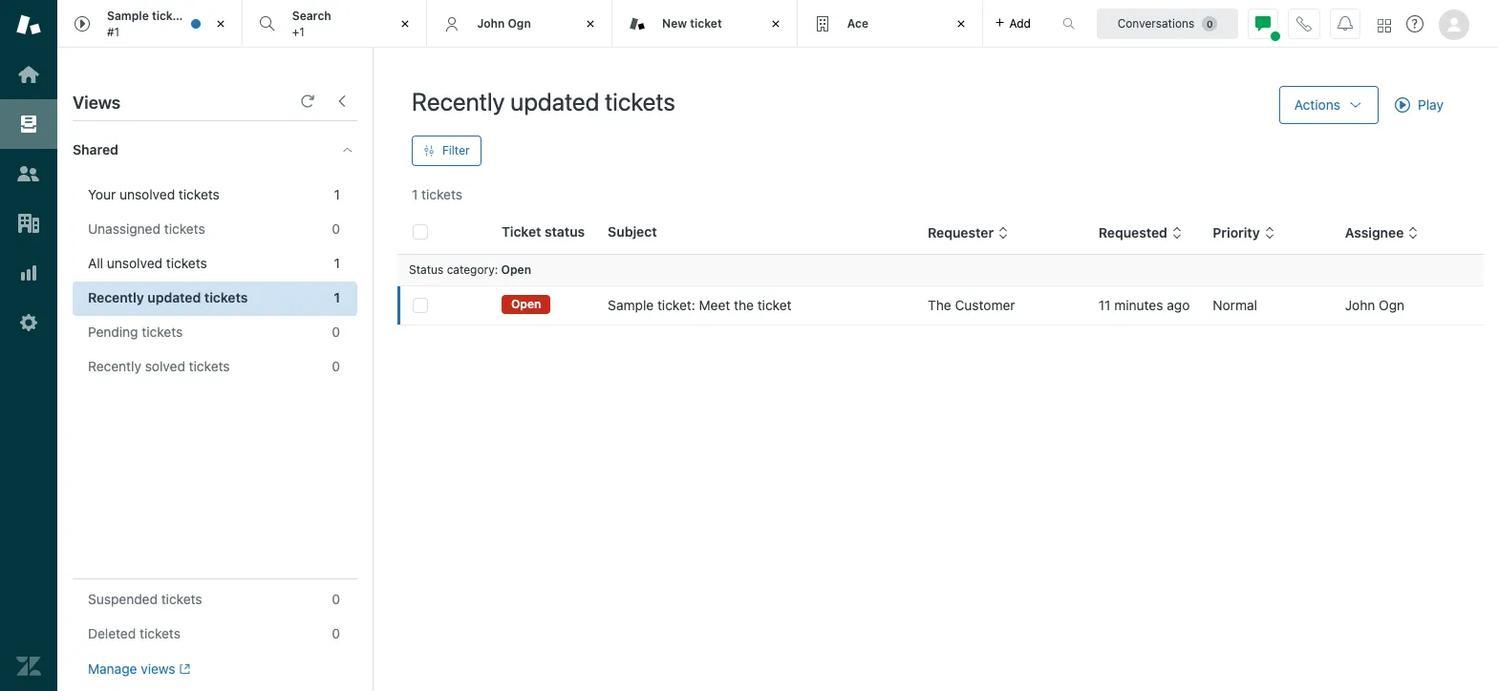 Task type: locate. For each thing, give the bounding box(es) containing it.
play
[[1418, 97, 1444, 113]]

2 horizontal spatial close image
[[951, 14, 970, 33]]

updated down all unsolved tickets
[[147, 290, 201, 306]]

1 vertical spatial john
[[1345, 297, 1375, 313]]

john
[[477, 16, 505, 30], [1345, 297, 1375, 313]]

john inside row
[[1345, 297, 1375, 313]]

updated down the tabs tab list
[[511, 87, 599, 116]]

refresh views pane image
[[300, 94, 315, 109]]

close image
[[211, 14, 230, 33], [766, 14, 785, 33], [951, 14, 970, 33]]

0 vertical spatial unsolved
[[119, 186, 175, 203]]

1
[[334, 186, 340, 203], [412, 186, 418, 203], [334, 255, 340, 271], [334, 290, 340, 306]]

1 vertical spatial recently updated tickets
[[88, 290, 248, 306]]

close image for ace
[[951, 14, 970, 33]]

sample
[[608, 297, 654, 313]]

requested
[[1099, 225, 1168, 241]]

1 close image from the left
[[396, 14, 415, 33]]

ago
[[1167, 297, 1190, 313]]

close image
[[396, 14, 415, 33], [581, 14, 600, 33]]

1 vertical spatial john ogn
[[1345, 297, 1405, 313]]

0 vertical spatial updated
[[511, 87, 599, 116]]

1 horizontal spatial ticket
[[758, 297, 792, 313]]

john inside tab
[[477, 16, 505, 30]]

new ticket tab
[[613, 0, 798, 48]]

recently down pending
[[88, 358, 141, 375]]

close image left new on the top of the page
[[581, 14, 600, 33]]

open inside row
[[511, 297, 541, 312]]

1 horizontal spatial john ogn
[[1345, 297, 1405, 313]]

recently up pending
[[88, 290, 144, 306]]

0 for pending tickets
[[332, 324, 340, 340]]

tickets down your unsolved tickets
[[164, 221, 205, 237]]

shared heading
[[57, 121, 373, 179]]

normal
[[1213, 297, 1258, 313]]

4 0 from the top
[[332, 592, 340, 608]]

open down the ticket at the top of page
[[501, 263, 531, 277]]

recently updated tickets down the tabs tab list
[[412, 87, 676, 116]]

updated
[[511, 87, 599, 116], [147, 290, 201, 306]]

shared button
[[57, 121, 322, 179]]

0
[[332, 221, 340, 237], [332, 324, 340, 340], [332, 358, 340, 375], [332, 592, 340, 608], [332, 626, 340, 642]]

11 minutes ago
[[1099, 297, 1190, 313]]

manage views link
[[88, 661, 190, 678]]

0 horizontal spatial john ogn
[[477, 16, 531, 30]]

john ogn tab
[[428, 0, 613, 48]]

ogn
[[508, 16, 531, 30], [1379, 297, 1405, 313]]

tabs tab list
[[57, 0, 1043, 48]]

close image right search +1
[[396, 14, 415, 33]]

1 horizontal spatial recently updated tickets
[[412, 87, 676, 116]]

2 0 from the top
[[332, 324, 340, 340]]

search
[[292, 9, 331, 23]]

1 vertical spatial updated
[[147, 290, 201, 306]]

+1
[[292, 24, 305, 39]]

0 horizontal spatial ogn
[[508, 16, 531, 30]]

pending tickets
[[88, 324, 183, 340]]

0 horizontal spatial john
[[477, 16, 505, 30]]

recently solved tickets
[[88, 358, 230, 375]]

tickets
[[605, 87, 676, 116], [179, 186, 220, 203], [422, 186, 463, 203], [164, 221, 205, 237], [166, 255, 207, 271], [204, 290, 248, 306], [142, 324, 183, 340], [189, 358, 230, 375], [161, 592, 202, 608], [140, 626, 181, 642]]

close image inside ace tab
[[951, 14, 970, 33]]

the
[[928, 297, 952, 313]]

conversations
[[1118, 16, 1195, 30]]

0 horizontal spatial close image
[[211, 14, 230, 33]]

customer
[[955, 297, 1015, 313]]

get help image
[[1407, 15, 1424, 32]]

close image inside the #1 'tab'
[[211, 14, 230, 33]]

john ogn
[[477, 16, 531, 30], [1345, 297, 1405, 313]]

0 horizontal spatial recently updated tickets
[[88, 290, 248, 306]]

pending
[[88, 324, 138, 340]]

recently up filter
[[412, 87, 505, 116]]

sample ticket: meet the ticket
[[608, 297, 792, 313]]

ace tab
[[798, 0, 983, 48]]

play button
[[1379, 86, 1460, 124]]

1 0 from the top
[[332, 221, 340, 237]]

admin image
[[16, 311, 41, 335]]

1 tickets
[[412, 186, 463, 203]]

1 vertical spatial ogn
[[1379, 297, 1405, 313]]

unsolved
[[119, 186, 175, 203], [107, 255, 162, 271]]

close image left add dropdown button
[[951, 14, 970, 33]]

3 0 from the top
[[332, 358, 340, 375]]

3 close image from the left
[[951, 14, 970, 33]]

0 vertical spatial john
[[477, 16, 505, 30]]

all unsolved tickets
[[88, 255, 207, 271]]

recently for 0
[[88, 358, 141, 375]]

unsolved up unassigned tickets
[[119, 186, 175, 203]]

0 for deleted tickets
[[332, 626, 340, 642]]

ticket status
[[502, 224, 585, 240]]

close image inside the new ticket tab
[[766, 14, 785, 33]]

views image
[[16, 112, 41, 137]]

status
[[545, 224, 585, 240]]

open down the status category: open
[[511, 297, 541, 312]]

ticket inside the new ticket tab
[[690, 16, 722, 30]]

0 horizontal spatial updated
[[147, 290, 201, 306]]

all
[[88, 255, 103, 271]]

row
[[398, 286, 1484, 325]]

2 vertical spatial recently
[[88, 358, 141, 375]]

ticket
[[690, 16, 722, 30], [758, 297, 792, 313]]

open
[[501, 263, 531, 277], [511, 297, 541, 312]]

close image left ace
[[766, 14, 785, 33]]

1 for all unsolved tickets
[[334, 255, 340, 271]]

ace
[[847, 16, 869, 30]]

2 close image from the left
[[581, 14, 600, 33]]

0 horizontal spatial close image
[[396, 14, 415, 33]]

recently updated tickets down all unsolved tickets
[[88, 290, 248, 306]]

reporting image
[[16, 261, 41, 286]]

ogn inside tab
[[508, 16, 531, 30]]

unsolved down unassigned
[[107, 255, 162, 271]]

collapse views pane image
[[334, 94, 350, 109]]

1 vertical spatial ticket
[[758, 297, 792, 313]]

0 vertical spatial ogn
[[508, 16, 531, 30]]

zendesk image
[[16, 655, 41, 679]]

1 close image from the left
[[211, 14, 230, 33]]

ticket right new on the top of the page
[[690, 16, 722, 30]]

recently
[[412, 87, 505, 116], [88, 290, 144, 306], [88, 358, 141, 375]]

tab
[[242, 0, 428, 48]]

zendesk products image
[[1378, 19, 1391, 32]]

deleted
[[88, 626, 136, 642]]

1 horizontal spatial john
[[1345, 297, 1375, 313]]

button displays agent's chat status as online. image
[[1256, 16, 1271, 31]]

1 horizontal spatial close image
[[581, 14, 600, 33]]

requester button
[[928, 225, 1009, 242]]

1 horizontal spatial updated
[[511, 87, 599, 116]]

1 vertical spatial recently
[[88, 290, 144, 306]]

ticket right the
[[758, 297, 792, 313]]

0 vertical spatial recently
[[412, 87, 505, 116]]

priority button
[[1213, 225, 1275, 242]]

0 vertical spatial ticket
[[690, 16, 722, 30]]

0 vertical spatial john ogn
[[477, 16, 531, 30]]

0 vertical spatial recently updated tickets
[[412, 87, 676, 116]]

1 vertical spatial open
[[511, 297, 541, 312]]

deleted tickets
[[88, 626, 181, 642]]

views
[[141, 661, 175, 678]]

1 vertical spatial unsolved
[[107, 255, 162, 271]]

5 0 from the top
[[332, 626, 340, 642]]

recently updated tickets
[[412, 87, 676, 116], [88, 290, 248, 306]]

actions button
[[1279, 86, 1379, 124]]

0 horizontal spatial ticket
[[690, 16, 722, 30]]

close image left +1
[[211, 14, 230, 33]]

tickets down unassigned tickets
[[166, 255, 207, 271]]

1 horizontal spatial close image
[[766, 14, 785, 33]]

2 close image from the left
[[766, 14, 785, 33]]



Task type: describe. For each thing, give the bounding box(es) containing it.
ticket:
[[657, 297, 696, 313]]

your
[[88, 186, 116, 203]]

row containing sample ticket: meet the ticket
[[398, 286, 1484, 325]]

assignee
[[1345, 225, 1404, 241]]

search +1
[[292, 9, 331, 39]]

your unsolved tickets
[[88, 186, 220, 203]]

#1 tab
[[57, 0, 242, 48]]

tickets down shared dropdown button
[[179, 186, 220, 203]]

the customer
[[928, 297, 1015, 313]]

close image for new ticket
[[766, 14, 785, 33]]

11
[[1099, 297, 1111, 313]]

tickets up solved
[[142, 324, 183, 340]]

main element
[[0, 0, 57, 692]]

tickets up deleted tickets
[[161, 592, 202, 608]]

status
[[409, 263, 444, 277]]

1 horizontal spatial ogn
[[1379, 297, 1405, 313]]

ticket inside sample ticket: meet the ticket link
[[758, 297, 792, 313]]

actions
[[1295, 97, 1341, 113]]

customers image
[[16, 161, 41, 186]]

1 for recently updated tickets
[[334, 290, 340, 306]]

tickets right solved
[[189, 358, 230, 375]]

unsolved for all
[[107, 255, 162, 271]]

tickets down all unsolved tickets
[[204, 290, 248, 306]]

subject
[[608, 224, 657, 240]]

manage
[[88, 661, 137, 678]]

unassigned
[[88, 221, 161, 237]]

suspended tickets
[[88, 592, 202, 608]]

tab containing search
[[242, 0, 428, 48]]

(opens in a new tab) image
[[175, 664, 190, 676]]

unsolved for your
[[119, 186, 175, 203]]

new
[[662, 16, 687, 30]]

0 vertical spatial open
[[501, 263, 531, 277]]

notifications image
[[1338, 16, 1353, 31]]

requested button
[[1099, 225, 1183, 242]]

category:
[[447, 263, 498, 277]]

0 for suspended tickets
[[332, 592, 340, 608]]

organizations image
[[16, 211, 41, 236]]

ticket
[[502, 224, 541, 240]]

recently for 1
[[88, 290, 144, 306]]

sample ticket: meet the ticket link
[[608, 296, 792, 315]]

conversations button
[[1097, 8, 1238, 39]]

tickets up views
[[140, 626, 181, 642]]

the
[[734, 297, 754, 313]]

tickets down new on the top of the page
[[605, 87, 676, 116]]

tickets down filter button
[[422, 186, 463, 203]]

1 for your unsolved tickets
[[334, 186, 340, 203]]

manage views
[[88, 661, 175, 678]]

0 for unassigned tickets
[[332, 221, 340, 237]]

john ogn inside row
[[1345, 297, 1405, 313]]

views
[[73, 93, 121, 113]]

suspended
[[88, 592, 158, 608]]

solved
[[145, 358, 185, 375]]

add button
[[983, 0, 1043, 47]]

assignee button
[[1345, 225, 1419, 242]]

priority
[[1213, 225, 1260, 241]]

get started image
[[16, 62, 41, 87]]

status category: open
[[409, 263, 531, 277]]

#1
[[107, 24, 120, 39]]

requester
[[928, 225, 994, 241]]

close image inside john ogn tab
[[581, 14, 600, 33]]

minutes
[[1114, 297, 1163, 313]]

meet
[[699, 297, 730, 313]]

add
[[1010, 16, 1031, 30]]

filter button
[[412, 136, 481, 166]]

zendesk support image
[[16, 12, 41, 37]]

0 for recently solved tickets
[[332, 358, 340, 375]]

new ticket
[[662, 16, 722, 30]]

john ogn inside tab
[[477, 16, 531, 30]]

unassigned tickets
[[88, 221, 205, 237]]

filter
[[442, 143, 470, 158]]

shared
[[73, 141, 118, 158]]



Task type: vqa. For each thing, say whether or not it's contained in the screenshot.
Pending
yes



